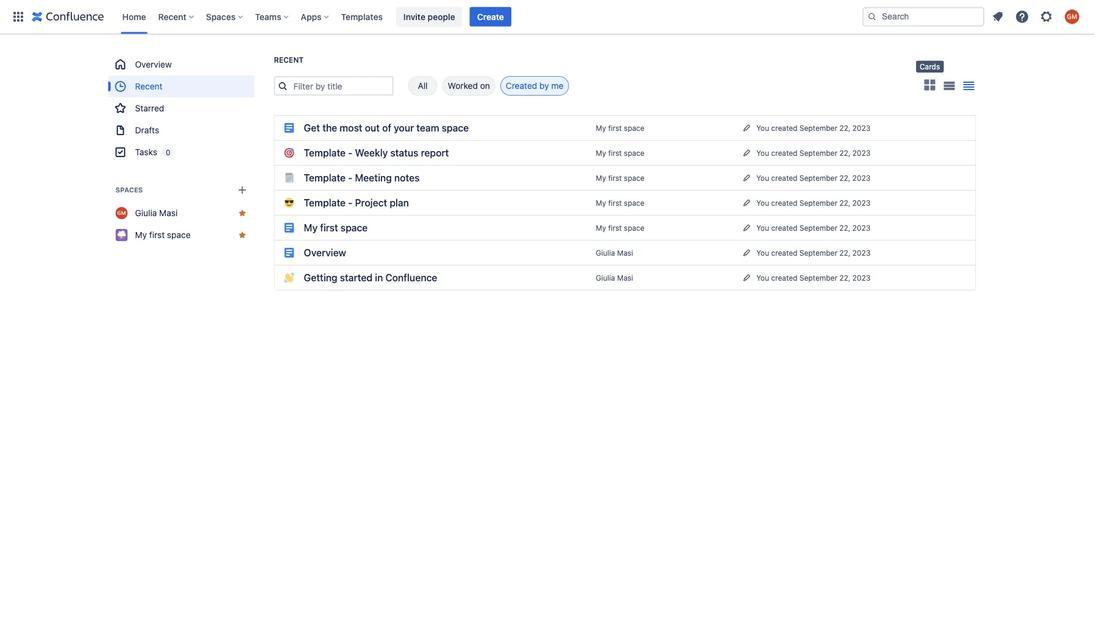 Task type: locate. For each thing, give the bounding box(es) containing it.
22, for confluence
[[840, 274, 850, 282]]

recent up starred at left top
[[135, 81, 163, 91]]

recent inside dropdown button
[[158, 12, 186, 22]]

unstar this space image
[[237, 208, 247, 218]]

1 you created september 22, 2023 from the top
[[756, 124, 871, 132]]

you created september 22, 2023
[[756, 124, 871, 132], [756, 149, 871, 157], [756, 174, 871, 182], [756, 199, 871, 207], [756, 224, 871, 232], [756, 249, 871, 257], [756, 274, 871, 282]]

templates link
[[337, 7, 386, 27]]

giulia for getting started in confluence
[[596, 274, 615, 282]]

3 created from the top
[[771, 174, 798, 182]]

22, for plan
[[840, 199, 850, 207]]

in
[[375, 272, 383, 284]]

2023 for status
[[853, 149, 871, 157]]

1 vertical spatial template
[[304, 172, 346, 184]]

2 vertical spatial giulia masi link
[[596, 274, 633, 282]]

22, for status
[[840, 149, 850, 157]]

3 you created september 22, 2023 from the top
[[756, 174, 871, 182]]

22, for notes
[[840, 174, 850, 182]]

first for template - weekly status report
[[608, 149, 622, 157]]

giulia masi
[[135, 208, 178, 218], [596, 249, 633, 257], [596, 274, 633, 282]]

my first space for my first space
[[596, 224, 645, 232]]

page image
[[284, 223, 294, 233], [284, 248, 294, 258]]

page image right unstar this space icon
[[284, 223, 294, 233]]

2 - from the top
[[348, 172, 353, 184]]

7 22, from the top
[[840, 274, 850, 282]]

compact list image
[[962, 79, 976, 93]]

:sunglasses: image
[[284, 198, 294, 208], [284, 198, 294, 208]]

0 vertical spatial template
[[304, 147, 346, 159]]

2 page image from the top
[[284, 248, 294, 258]]

7 you from the top
[[756, 274, 769, 282]]

created for status
[[771, 149, 798, 157]]

1 22, from the top
[[840, 124, 850, 132]]

template down the
[[304, 147, 346, 159]]

team
[[416, 122, 439, 134]]

template
[[304, 147, 346, 159], [304, 172, 346, 184], [304, 197, 346, 209]]

weekly
[[355, 147, 388, 159]]

my for template - project plan
[[596, 199, 606, 207]]

22, for out
[[840, 124, 850, 132]]

0 horizontal spatial overview
[[135, 59, 172, 69]]

september for out
[[800, 124, 837, 132]]

masi
[[159, 208, 178, 218], [617, 249, 633, 257], [617, 274, 633, 282]]

2023
[[853, 124, 871, 132], [853, 149, 871, 157], [853, 174, 871, 182], [853, 199, 871, 207], [853, 224, 871, 232], [853, 249, 871, 257], [853, 274, 871, 282]]

template right :notepad_spiral: icon
[[304, 172, 346, 184]]

3 2023 from the top
[[853, 174, 871, 182]]

Filter by title field
[[290, 77, 392, 94]]

0 vertical spatial page image
[[284, 223, 294, 233]]

4 created from the top
[[771, 199, 798, 207]]

invite people
[[403, 12, 455, 22]]

2 vertical spatial template
[[304, 197, 346, 209]]

page image up :wave: image
[[284, 248, 294, 258]]

space
[[442, 122, 469, 134], [624, 124, 645, 132], [624, 149, 645, 157], [624, 174, 645, 182], [624, 199, 645, 207], [341, 222, 368, 234], [624, 224, 645, 232], [167, 230, 191, 240]]

cards
[[920, 62, 940, 71]]

created by me
[[506, 81, 563, 91]]

people
[[428, 12, 455, 22]]

1 vertical spatial -
[[348, 172, 353, 184]]

2 vertical spatial masi
[[617, 274, 633, 282]]

4 you from the top
[[756, 199, 769, 207]]

meeting
[[355, 172, 392, 184]]

1 vertical spatial giulia masi link
[[596, 249, 633, 257]]

1 horizontal spatial overview
[[304, 247, 346, 259]]

4 you created september 22, 2023 from the top
[[756, 199, 871, 207]]

2 vertical spatial giulia masi
[[596, 274, 633, 282]]

help icon image
[[1015, 9, 1030, 24]]

giulia
[[135, 208, 157, 218], [596, 249, 615, 257], [596, 274, 615, 282]]

0 vertical spatial giulia
[[135, 208, 157, 218]]

you for notes
[[756, 174, 769, 182]]

you for confluence
[[756, 274, 769, 282]]

my first space link
[[596, 124, 645, 132], [596, 149, 645, 157], [596, 174, 645, 182], [596, 199, 645, 207], [596, 224, 645, 232], [108, 224, 254, 246]]

template down template - meeting notes
[[304, 197, 346, 209]]

giulia masi link
[[108, 202, 254, 224], [596, 249, 633, 257], [596, 274, 633, 282]]

3 template from the top
[[304, 197, 346, 209]]

2 you from the top
[[756, 149, 769, 157]]

you created september 22, 2023 for status
[[756, 149, 871, 157]]

september
[[800, 124, 837, 132], [800, 149, 837, 157], [800, 174, 837, 182], [800, 199, 837, 207], [800, 224, 837, 232], [800, 249, 837, 257], [800, 274, 837, 282]]

1 vertical spatial giulia
[[596, 249, 615, 257]]

1 vertical spatial giulia masi
[[596, 249, 633, 257]]

4 2023 from the top
[[853, 199, 871, 207]]

3 - from the top
[[348, 197, 353, 209]]

0 vertical spatial spaces
[[206, 12, 236, 22]]

5 2023 from the top
[[853, 224, 871, 232]]

overview
[[135, 59, 172, 69], [304, 247, 346, 259]]

2 vertical spatial giulia
[[596, 274, 615, 282]]

template for template - weekly status report
[[304, 147, 346, 159]]

7 created from the top
[[771, 274, 798, 282]]

1 template from the top
[[304, 147, 346, 159]]

my first space for template - weekly status report
[[596, 149, 645, 157]]

report
[[421, 147, 449, 159]]

september for plan
[[800, 199, 837, 207]]

you
[[756, 124, 769, 132], [756, 149, 769, 157], [756, 174, 769, 182], [756, 199, 769, 207], [756, 224, 769, 232], [756, 249, 769, 257], [756, 274, 769, 282]]

- left meeting
[[348, 172, 353, 184]]

1 horizontal spatial spaces
[[206, 12, 236, 22]]

project
[[355, 197, 387, 209]]

getting
[[304, 272, 337, 284]]

-
[[348, 147, 353, 159], [348, 172, 353, 184], [348, 197, 353, 209]]

september for notes
[[800, 174, 837, 182]]

1 vertical spatial masi
[[617, 249, 633, 257]]

7 2023 from the top
[[853, 274, 871, 282]]

2 2023 from the top
[[853, 149, 871, 157]]

overview up the getting
[[304, 247, 346, 259]]

worked
[[448, 81, 478, 91]]

2 vertical spatial -
[[348, 197, 353, 209]]

my for get the most out of your team space
[[596, 124, 606, 132]]

1 created from the top
[[771, 124, 798, 132]]

7 september from the top
[[800, 274, 837, 282]]

you for out
[[756, 124, 769, 132]]

:dart: image
[[284, 148, 294, 158]]

5 you from the top
[[756, 224, 769, 232]]

appswitcher icon image
[[11, 9, 26, 24]]

plan
[[390, 197, 409, 209]]

spaces button
[[202, 7, 248, 27]]

recent
[[158, 12, 186, 22], [274, 56, 304, 64], [135, 81, 163, 91]]

first for get the most out of your team space
[[608, 124, 622, 132]]

tasks
[[135, 147, 157, 157]]

started
[[340, 272, 373, 284]]

my first space link for status
[[596, 149, 645, 157]]

you created september 22, 2023 for out
[[756, 124, 871, 132]]

created
[[771, 124, 798, 132], [771, 149, 798, 157], [771, 174, 798, 182], [771, 199, 798, 207], [771, 224, 798, 232], [771, 249, 798, 257], [771, 274, 798, 282]]

0 vertical spatial -
[[348, 147, 353, 159]]

my for template - meeting notes
[[596, 174, 606, 182]]

7 you created september 22, 2023 from the top
[[756, 274, 871, 282]]

2023 for out
[[853, 124, 871, 132]]

recent down teams popup button
[[274, 56, 304, 64]]

list image
[[944, 82, 955, 90]]

- left weekly
[[348, 147, 353, 159]]

3 september from the top
[[800, 174, 837, 182]]

spaces right recent dropdown button
[[206, 12, 236, 22]]

cards tooltip
[[916, 61, 944, 73]]

template - project plan
[[304, 197, 409, 209]]

my first space for get the most out of your team space
[[596, 124, 645, 132]]

1 vertical spatial recent
[[274, 56, 304, 64]]

page image
[[284, 123, 294, 133]]

my
[[596, 124, 606, 132], [596, 149, 606, 157], [596, 174, 606, 182], [596, 199, 606, 207], [304, 222, 318, 234], [596, 224, 606, 232], [135, 230, 147, 240]]

6 created from the top
[[771, 249, 798, 257]]

2 template from the top
[[304, 172, 346, 184]]

22,
[[840, 124, 850, 132], [840, 149, 850, 157], [840, 174, 850, 182], [840, 199, 850, 207], [840, 224, 850, 232], [840, 249, 850, 257], [840, 274, 850, 282]]

overview up recent link
[[135, 59, 172, 69]]

1 vertical spatial page image
[[284, 248, 294, 258]]

3 you from the top
[[756, 174, 769, 182]]

4 september from the top
[[800, 199, 837, 207]]

2 september from the top
[[800, 149, 837, 157]]

drafts
[[135, 125, 159, 135]]

6 you created september 22, 2023 from the top
[[756, 249, 871, 257]]

september for confluence
[[800, 274, 837, 282]]

1 2023 from the top
[[853, 124, 871, 132]]

3 22, from the top
[[840, 174, 850, 182]]

template for template - meeting notes
[[304, 172, 346, 184]]

1 - from the top
[[348, 147, 353, 159]]

recent right home
[[158, 12, 186, 22]]

1 page image from the top
[[284, 223, 294, 233]]

banner
[[0, 0, 1094, 34]]

group
[[108, 54, 254, 163]]

templates
[[341, 12, 383, 22]]

template for template - project plan
[[304, 197, 346, 209]]

2 created from the top
[[771, 149, 798, 157]]

tab list
[[393, 76, 569, 96]]

2 22, from the top
[[840, 149, 850, 157]]

0 vertical spatial recent
[[158, 12, 186, 22]]

4 22, from the top
[[840, 199, 850, 207]]

drafts link
[[108, 119, 254, 141]]

0 vertical spatial masi
[[159, 208, 178, 218]]

- left project
[[348, 197, 353, 209]]

my first space
[[596, 124, 645, 132], [596, 149, 645, 157], [596, 174, 645, 182], [596, 199, 645, 207], [304, 222, 368, 234], [596, 224, 645, 232], [135, 230, 191, 240]]

giulia masi for getting started in confluence
[[596, 274, 633, 282]]

2 you created september 22, 2023 from the top
[[756, 149, 871, 157]]

spaces down tasks on the top left of the page
[[116, 186, 143, 194]]

0 horizontal spatial spaces
[[116, 186, 143, 194]]

you created september 22, 2023 for notes
[[756, 174, 871, 182]]

my first space link for out
[[596, 124, 645, 132]]

group containing overview
[[108, 54, 254, 163]]

0 vertical spatial giulia masi
[[135, 208, 178, 218]]

first
[[608, 124, 622, 132], [608, 149, 622, 157], [608, 174, 622, 182], [608, 199, 622, 207], [320, 222, 338, 234], [608, 224, 622, 232], [149, 230, 165, 240]]

september for status
[[800, 149, 837, 157]]

create
[[477, 12, 504, 22]]

cards image
[[923, 78, 937, 92]]

first for template - project plan
[[608, 199, 622, 207]]

confluence image
[[32, 9, 104, 24], [32, 9, 104, 24]]

1 you from the top
[[756, 124, 769, 132]]

confluence
[[385, 272, 437, 284]]

first for my first space
[[608, 224, 622, 232]]

created for out
[[771, 124, 798, 132]]

spaces
[[206, 12, 236, 22], [116, 186, 143, 194]]

1 september from the top
[[800, 124, 837, 132]]



Task type: vqa. For each thing, say whether or not it's contained in the screenshot.
the Giulia Masi LINK associated with Overview
yes



Task type: describe. For each thing, give the bounding box(es) containing it.
most
[[340, 122, 362, 134]]

recent link
[[108, 76, 254, 98]]

1 vertical spatial overview
[[304, 247, 346, 259]]

6 22, from the top
[[840, 249, 850, 257]]

invite
[[403, 12, 425, 22]]

- for project
[[348, 197, 353, 209]]

giulia masi link for getting started in confluence
[[596, 274, 633, 282]]

teams
[[255, 12, 281, 22]]

- for weekly
[[348, 147, 353, 159]]

recent button
[[155, 7, 199, 27]]

created for confluence
[[771, 274, 798, 282]]

:wave: image
[[284, 273, 294, 283]]

starred
[[135, 103, 164, 113]]

first for template - meeting notes
[[608, 174, 622, 182]]

worked on button
[[442, 76, 495, 96]]

your profile and preferences image
[[1065, 9, 1079, 24]]

you created september 22, 2023 for plan
[[756, 199, 871, 207]]

you for status
[[756, 149, 769, 157]]

invite people button
[[396, 7, 462, 27]]

1 vertical spatial spaces
[[116, 186, 143, 194]]

2023 for confluence
[[853, 274, 871, 282]]

created by me button
[[500, 76, 569, 96]]

2 vertical spatial recent
[[135, 81, 163, 91]]

:notepad_spiral: image
[[284, 173, 294, 183]]

template - weekly status report
[[304, 147, 449, 159]]

worked on
[[448, 81, 490, 91]]

home
[[122, 12, 146, 22]]

the
[[322, 122, 337, 134]]

banner containing home
[[0, 0, 1094, 34]]

- for meeting
[[348, 172, 353, 184]]

spaces inside popup button
[[206, 12, 236, 22]]

tab list containing all
[[393, 76, 569, 96]]

settings icon image
[[1039, 9, 1054, 24]]

0 vertical spatial overview
[[135, 59, 172, 69]]

page image for my first space
[[284, 223, 294, 233]]

on
[[480, 81, 490, 91]]

template - meeting notes
[[304, 172, 420, 184]]

create link
[[470, 7, 511, 27]]

teams button
[[251, 7, 293, 27]]

6 september from the top
[[800, 249, 837, 257]]

:notepad_spiral: image
[[284, 173, 294, 183]]

getting started in confluence
[[304, 272, 437, 284]]

6 you from the top
[[756, 249, 769, 257]]

search image
[[867, 12, 877, 22]]

my first space link for notes
[[596, 174, 645, 182]]

created for plan
[[771, 199, 798, 207]]

giulia masi link for overview
[[596, 249, 633, 257]]

6 2023 from the top
[[853, 249, 871, 257]]

status
[[390, 147, 419, 159]]

:wave: image
[[284, 273, 294, 283]]

5 22, from the top
[[840, 224, 850, 232]]

created
[[506, 81, 537, 91]]

giulia masi for overview
[[596, 249, 633, 257]]

you created september 22, 2023 for confluence
[[756, 274, 871, 282]]

masi for overview
[[617, 249, 633, 257]]

starred link
[[108, 98, 254, 119]]

5 september from the top
[[800, 224, 837, 232]]

page image for overview
[[284, 248, 294, 258]]

5 created from the top
[[771, 224, 798, 232]]

out
[[365, 122, 380, 134]]

5 you created september 22, 2023 from the top
[[756, 224, 871, 232]]

global element
[[7, 0, 862, 34]]

:dart: image
[[284, 148, 294, 158]]

my first space link for plan
[[596, 199, 645, 207]]

home link
[[119, 7, 150, 27]]

2023 for plan
[[853, 199, 871, 207]]

you for plan
[[756, 199, 769, 207]]

my first space for template - meeting notes
[[596, 174, 645, 182]]

overview link
[[108, 54, 254, 76]]

apps
[[301, 12, 322, 22]]

giulia for overview
[[596, 249, 615, 257]]

0
[[166, 148, 170, 157]]

all
[[418, 81, 428, 91]]

me
[[551, 81, 563, 91]]

my for template - weekly status report
[[596, 149, 606, 157]]

get the most out of your team space
[[304, 122, 469, 134]]

my first space for template - project plan
[[596, 199, 645, 207]]

notes
[[394, 172, 420, 184]]

Search field
[[862, 7, 984, 27]]

0 vertical spatial giulia masi link
[[108, 202, 254, 224]]

created for notes
[[771, 174, 798, 182]]

create a space image
[[235, 183, 250, 197]]

by
[[539, 81, 549, 91]]

of
[[382, 122, 391, 134]]

unstar this space image
[[237, 230, 247, 240]]

notification icon image
[[990, 9, 1005, 24]]

your
[[394, 122, 414, 134]]

get
[[304, 122, 320, 134]]

masi for getting started in confluence
[[617, 274, 633, 282]]

apps button
[[297, 7, 334, 27]]

2023 for notes
[[853, 174, 871, 182]]

my for my first space
[[596, 224, 606, 232]]

all button
[[408, 76, 437, 96]]



